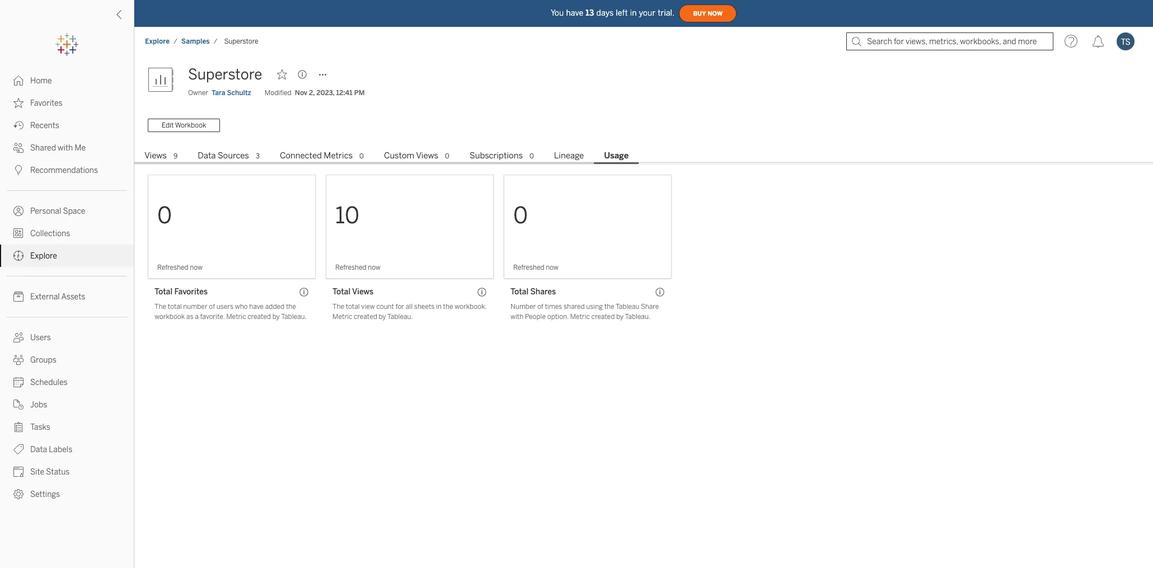 Task type: describe. For each thing, give the bounding box(es) containing it.
home
[[30, 76, 52, 86]]

metrics
[[324, 151, 353, 161]]

owner
[[188, 89, 208, 97]]

left
[[616, 8, 628, 18]]

recommendations link
[[0, 159, 134, 181]]

assets
[[61, 292, 85, 302]]

schultz
[[227, 89, 251, 97]]

data for data labels
[[30, 445, 47, 455]]

pm
[[354, 89, 365, 97]]

owner tara schultz
[[188, 89, 251, 97]]

metric inside the total view count for all sheets in the workbook. metric created by tableau.
[[333, 313, 352, 321]]

workbook
[[175, 121, 206, 129]]

settings
[[30, 490, 60, 499]]

refreshed now for shares
[[513, 264, 559, 271]]

total for total favorites
[[154, 287, 172, 297]]

of inside number of times shared using the tableau share with people option. metric created by tableau.
[[537, 303, 543, 311]]

the inside number of times shared using the tableau share with people option. metric created by tableau.
[[604, 303, 614, 311]]

recents link
[[0, 114, 134, 137]]

who
[[235, 303, 248, 311]]

modified nov 2, 2023, 12:41 pm
[[265, 89, 365, 97]]

nov
[[295, 89, 307, 97]]

home link
[[0, 69, 134, 92]]

superstore element
[[221, 38, 262, 45]]

tableau. inside number of times shared using the tableau share with people option. metric created by tableau.
[[625, 313, 651, 321]]

by inside the total number of users who have added the workbook as a favorite. metric created by tableau.
[[272, 313, 280, 321]]

explore for explore / samples /
[[145, 38, 170, 45]]

2023,
[[316, 89, 335, 97]]

recents
[[30, 121, 59, 130]]

times
[[545, 303, 562, 311]]

buy
[[693, 10, 706, 17]]

refreshed for shares
[[513, 264, 544, 271]]

0 for connected metrics
[[359, 152, 364, 160]]

favorite.
[[200, 313, 225, 321]]

external assets
[[30, 292, 85, 302]]

as
[[186, 313, 193, 321]]

site status link
[[0, 461, 134, 483]]

schedules link
[[0, 371, 134, 394]]

0 vertical spatial in
[[630, 8, 637, 18]]

buy now
[[693, 10, 723, 17]]

now for total views
[[368, 264, 381, 271]]

edit
[[162, 121, 174, 129]]

samples link
[[181, 37, 210, 46]]

personal space
[[30, 207, 85, 216]]

2 / from the left
[[214, 38, 217, 45]]

tableau. inside the total view count for all sheets in the workbook. metric created by tableau.
[[387, 313, 413, 321]]

now for total shares
[[546, 264, 559, 271]]

personal space link
[[0, 200, 134, 222]]

site status
[[30, 467, 70, 477]]

modified
[[265, 89, 291, 97]]

you have 13 days left in your trial.
[[551, 8, 675, 18]]

in inside the total view count for all sheets in the workbook. metric created by tableau.
[[436, 303, 442, 311]]

created inside the total view count for all sheets in the workbook. metric created by tableau.
[[354, 313, 377, 321]]

favorites inside main content
[[174, 287, 208, 297]]

0 vertical spatial superstore
[[224, 38, 258, 45]]

the total number of users who have added the workbook as a favorite. metric created by tableau.
[[154, 303, 307, 321]]

0 horizontal spatial views
[[144, 151, 167, 161]]

users link
[[0, 326, 134, 349]]

data labels link
[[0, 438, 134, 461]]

your
[[639, 8, 656, 18]]

connected metrics
[[280, 151, 353, 161]]

0 vertical spatial have
[[566, 8, 583, 18]]

personal
[[30, 207, 61, 216]]

by inside number of times shared using the tableau share with people option. metric created by tableau.
[[616, 313, 624, 321]]

all
[[406, 303, 413, 311]]

created inside number of times shared using the tableau share with people option. metric created by tableau.
[[591, 313, 615, 321]]

2,
[[309, 89, 315, 97]]

count
[[376, 303, 394, 311]]

by inside the total view count for all sheets in the workbook. metric created by tableau.
[[379, 313, 386, 321]]

option.
[[547, 313, 569, 321]]

jobs link
[[0, 394, 134, 416]]

added
[[265, 303, 284, 311]]

navigation panel element
[[0, 34, 134, 505]]

samples
[[181, 38, 210, 45]]

tasks
[[30, 423, 50, 432]]

total for views
[[346, 303, 360, 311]]

13
[[586, 8, 594, 18]]

users
[[217, 303, 233, 311]]

superstore inside main content
[[188, 65, 262, 83]]

external assets link
[[0, 285, 134, 308]]

you
[[551, 8, 564, 18]]

favorites inside "link"
[[30, 99, 63, 108]]

9
[[173, 152, 178, 160]]

subscriptions
[[470, 151, 523, 161]]

tableau
[[616, 303, 639, 311]]

usage
[[604, 151, 629, 161]]

total shares
[[511, 287, 556, 297]]

shared
[[564, 303, 585, 311]]

share
[[641, 303, 659, 311]]

edit workbook
[[162, 121, 206, 129]]

custom views
[[384, 151, 438, 161]]

1 / from the left
[[174, 38, 177, 45]]

shares
[[530, 287, 556, 297]]

10
[[335, 202, 359, 229]]

tara schultz link
[[212, 88, 251, 98]]



Task type: vqa. For each thing, say whether or not it's contained in the screenshot.
'TerryTurtule85' on the left
no



Task type: locate. For each thing, give the bounding box(es) containing it.
groups link
[[0, 349, 134, 371]]

favorites up number
[[174, 287, 208, 297]]

refreshed now for favorites
[[157, 264, 203, 271]]

the
[[154, 303, 166, 311], [333, 303, 344, 311]]

1 horizontal spatial created
[[354, 313, 377, 321]]

0 horizontal spatial total
[[168, 303, 182, 311]]

1 horizontal spatial refreshed
[[335, 264, 366, 271]]

data for data sources
[[198, 151, 216, 161]]

0 for subscriptions
[[530, 152, 534, 160]]

2 of from the left
[[537, 303, 543, 311]]

1 horizontal spatial refreshed now
[[335, 264, 381, 271]]

the inside the total number of users who have added the workbook as a favorite. metric created by tableau.
[[286, 303, 296, 311]]

1 vertical spatial favorites
[[174, 287, 208, 297]]

views for custom views
[[416, 151, 438, 161]]

sub-spaces tab list
[[134, 149, 1153, 164]]

total up workbook
[[168, 303, 182, 311]]

1 vertical spatial superstore
[[188, 65, 262, 83]]

total views
[[333, 287, 374, 297]]

2 now from the left
[[368, 264, 381, 271]]

0 for custom views
[[445, 152, 449, 160]]

1 now from the left
[[190, 264, 203, 271]]

data inside sub-spaces tab list
[[198, 151, 216, 161]]

number
[[183, 303, 207, 311]]

1 by from the left
[[272, 313, 280, 321]]

1 horizontal spatial metric
[[333, 313, 352, 321]]

0 vertical spatial explore
[[145, 38, 170, 45]]

1 tableau. from the left
[[281, 313, 307, 321]]

metric down total views
[[333, 313, 352, 321]]

users
[[30, 333, 51, 343]]

tableau. down for
[[387, 313, 413, 321]]

have
[[566, 8, 583, 18], [249, 303, 264, 311]]

buy now button
[[679, 4, 737, 22]]

recommendations
[[30, 166, 98, 175]]

edit workbook button
[[148, 119, 220, 132]]

now up total views
[[368, 264, 381, 271]]

refreshed now up total views
[[335, 264, 381, 271]]

main content
[[134, 56, 1153, 568]]

0 horizontal spatial explore link
[[0, 245, 134, 267]]

0 horizontal spatial data
[[30, 445, 47, 455]]

3 created from the left
[[591, 313, 615, 321]]

refreshed now up total favorites
[[157, 264, 203, 271]]

external
[[30, 292, 60, 302]]

data
[[198, 151, 216, 161], [30, 445, 47, 455]]

2 horizontal spatial views
[[416, 151, 438, 161]]

0 horizontal spatial explore
[[30, 251, 57, 261]]

1 horizontal spatial by
[[379, 313, 386, 321]]

by down the added
[[272, 313, 280, 321]]

of
[[209, 303, 215, 311], [537, 303, 543, 311]]

0 horizontal spatial refreshed
[[157, 264, 188, 271]]

tableau. down tableau
[[625, 313, 651, 321]]

with down number
[[511, 313, 524, 321]]

for
[[396, 303, 404, 311]]

1 vertical spatial explore link
[[0, 245, 134, 267]]

2 total from the left
[[346, 303, 360, 311]]

1 vertical spatial have
[[249, 303, 264, 311]]

of up people
[[537, 303, 543, 311]]

the for total views
[[443, 303, 453, 311]]

2 the from the left
[[443, 303, 453, 311]]

0 horizontal spatial by
[[272, 313, 280, 321]]

refreshed up the total shares
[[513, 264, 544, 271]]

metric inside number of times shared using the tableau share with people option. metric created by tableau.
[[570, 313, 590, 321]]

0 vertical spatial with
[[58, 143, 73, 153]]

trial.
[[658, 8, 675, 18]]

have right who
[[249, 303, 264, 311]]

by down count
[[379, 313, 386, 321]]

0 horizontal spatial of
[[209, 303, 215, 311]]

1 horizontal spatial total
[[333, 287, 350, 297]]

metric down who
[[226, 313, 246, 321]]

2 horizontal spatial tableau.
[[625, 313, 651, 321]]

the inside the total view count for all sheets in the workbook. metric created by tableau.
[[443, 303, 453, 311]]

views up the view
[[352, 287, 374, 297]]

total inside the total view count for all sheets in the workbook. metric created by tableau.
[[346, 303, 360, 311]]

0 vertical spatial data
[[198, 151, 216, 161]]

schedules
[[30, 378, 67, 387]]

jobs
[[30, 400, 47, 410]]

views for total views
[[352, 287, 374, 297]]

explore left samples 'link'
[[145, 38, 170, 45]]

of inside the total number of users who have added the workbook as a favorite. metric created by tableau.
[[209, 303, 215, 311]]

0 horizontal spatial refreshed now
[[157, 264, 203, 271]]

1 horizontal spatial total
[[346, 303, 360, 311]]

the
[[286, 303, 296, 311], [443, 303, 453, 311], [604, 303, 614, 311]]

now up shares
[[546, 264, 559, 271]]

1 vertical spatial in
[[436, 303, 442, 311]]

the for total favorites
[[286, 303, 296, 311]]

tableau. inside the total number of users who have added the workbook as a favorite. metric created by tableau.
[[281, 313, 307, 321]]

space
[[63, 207, 85, 216]]

number
[[511, 303, 536, 311]]

Search for views, metrics, workbooks, and more text field
[[846, 32, 1053, 50]]

1 horizontal spatial favorites
[[174, 287, 208, 297]]

the up workbook
[[154, 303, 166, 311]]

metric down 'shared'
[[570, 313, 590, 321]]

the inside the total view count for all sheets in the workbook. metric created by tableau.
[[333, 303, 344, 311]]

explore inside main navigation. press the up and down arrow keys to access links. element
[[30, 251, 57, 261]]

0 horizontal spatial total
[[154, 287, 172, 297]]

now
[[190, 264, 203, 271], [368, 264, 381, 271], [546, 264, 559, 271]]

created down using
[[591, 313, 615, 321]]

workbook image
[[148, 63, 181, 97]]

2 total from the left
[[333, 287, 350, 297]]

1 horizontal spatial with
[[511, 313, 524, 321]]

refreshed for favorites
[[157, 264, 188, 271]]

sheets
[[414, 303, 435, 311]]

1 refreshed now from the left
[[157, 264, 203, 271]]

have inside the total number of users who have added the workbook as a favorite. metric created by tableau.
[[249, 303, 264, 311]]

2 created from the left
[[354, 313, 377, 321]]

1 vertical spatial data
[[30, 445, 47, 455]]

the left workbook.
[[443, 303, 453, 311]]

created down the added
[[248, 313, 271, 321]]

of up favorite.
[[209, 303, 215, 311]]

3 the from the left
[[604, 303, 614, 311]]

total for favorites
[[168, 303, 182, 311]]

explore
[[145, 38, 170, 45], [30, 251, 57, 261]]

custom
[[384, 151, 414, 161]]

workbook
[[154, 313, 185, 321]]

1 horizontal spatial views
[[352, 287, 374, 297]]

workbook.
[[455, 303, 487, 311]]

number of times shared using the tableau share with people option. metric created by tableau.
[[511, 303, 659, 321]]

1 horizontal spatial the
[[443, 303, 453, 311]]

view
[[361, 303, 375, 311]]

now
[[708, 10, 723, 17]]

refreshed now up the total shares
[[513, 264, 559, 271]]

/
[[174, 38, 177, 45], [214, 38, 217, 45]]

2 horizontal spatial metric
[[570, 313, 590, 321]]

3 total from the left
[[511, 287, 528, 297]]

tasks link
[[0, 416, 134, 438]]

1 metric from the left
[[226, 313, 246, 321]]

2 metric from the left
[[333, 313, 352, 321]]

data left the sources on the top
[[198, 151, 216, 161]]

superstore up owner tara schultz
[[188, 65, 262, 83]]

with inside main navigation. press the up and down arrow keys to access links. element
[[58, 143, 73, 153]]

2 horizontal spatial created
[[591, 313, 615, 321]]

collections
[[30, 229, 70, 238]]

3 refreshed from the left
[[513, 264, 544, 271]]

using
[[586, 303, 603, 311]]

12:41
[[336, 89, 353, 97]]

refreshed up total views
[[335, 264, 366, 271]]

0
[[359, 152, 364, 160], [445, 152, 449, 160], [530, 152, 534, 160], [157, 202, 172, 229], [513, 202, 528, 229]]

1 the from the left
[[286, 303, 296, 311]]

2 the from the left
[[333, 303, 344, 311]]

views left 9
[[144, 151, 167, 161]]

views right custom
[[416, 151, 438, 161]]

1 horizontal spatial explore
[[145, 38, 170, 45]]

tableau. down the added
[[281, 313, 307, 321]]

3 refreshed now from the left
[[513, 264, 559, 271]]

/ left samples 'link'
[[174, 38, 177, 45]]

1 the from the left
[[154, 303, 166, 311]]

the for total favorites
[[154, 303, 166, 311]]

0 horizontal spatial the
[[154, 303, 166, 311]]

1 refreshed from the left
[[157, 264, 188, 271]]

created inside the total number of users who have added the workbook as a favorite. metric created by tableau.
[[248, 313, 271, 321]]

explore / samples /
[[145, 38, 217, 45]]

1 vertical spatial explore
[[30, 251, 57, 261]]

0 horizontal spatial now
[[190, 264, 203, 271]]

2 horizontal spatial total
[[511, 287, 528, 297]]

main content containing 0
[[134, 56, 1153, 568]]

1 horizontal spatial the
[[333, 303, 344, 311]]

connected
[[280, 151, 322, 161]]

collections link
[[0, 222, 134, 245]]

status
[[46, 467, 70, 477]]

1 vertical spatial with
[[511, 313, 524, 321]]

0 horizontal spatial /
[[174, 38, 177, 45]]

1 horizontal spatial have
[[566, 8, 583, 18]]

0 horizontal spatial tableau.
[[281, 313, 307, 321]]

labels
[[49, 445, 72, 455]]

in right sheets
[[436, 303, 442, 311]]

the inside the total number of users who have added the workbook as a favorite. metric created by tableau.
[[154, 303, 166, 311]]

in right left
[[630, 8, 637, 18]]

have left '13'
[[566, 8, 583, 18]]

with inside number of times shared using the tableau share with people option. metric created by tableau.
[[511, 313, 524, 321]]

3 by from the left
[[616, 313, 624, 321]]

3 tableau. from the left
[[625, 313, 651, 321]]

2 horizontal spatial now
[[546, 264, 559, 271]]

2 horizontal spatial refreshed now
[[513, 264, 559, 271]]

1 horizontal spatial tableau.
[[387, 313, 413, 321]]

by
[[272, 313, 280, 321], [379, 313, 386, 321], [616, 313, 624, 321]]

3 metric from the left
[[570, 313, 590, 321]]

data labels
[[30, 445, 72, 455]]

1 horizontal spatial now
[[368, 264, 381, 271]]

favorites link
[[0, 92, 134, 114]]

metric
[[226, 313, 246, 321], [333, 313, 352, 321], [570, 313, 590, 321]]

total favorites
[[154, 287, 208, 297]]

3 now from the left
[[546, 264, 559, 271]]

2 by from the left
[[379, 313, 386, 321]]

0 horizontal spatial metric
[[226, 313, 246, 321]]

explore for explore
[[30, 251, 57, 261]]

0 vertical spatial explore link
[[144, 37, 170, 46]]

the total view count for all sheets in the workbook. metric created by tableau.
[[333, 303, 487, 321]]

data left labels
[[30, 445, 47, 455]]

explore link down collections
[[0, 245, 134, 267]]

created
[[248, 313, 271, 321], [354, 313, 377, 321], [591, 313, 615, 321]]

the right the added
[[286, 303, 296, 311]]

1 horizontal spatial of
[[537, 303, 543, 311]]

1 of from the left
[[209, 303, 215, 311]]

2 tableau. from the left
[[387, 313, 413, 321]]

created down the view
[[354, 313, 377, 321]]

explore link left samples 'link'
[[144, 37, 170, 46]]

explore down collections
[[30, 251, 57, 261]]

1 horizontal spatial explore link
[[144, 37, 170, 46]]

me
[[75, 143, 86, 153]]

shared with me
[[30, 143, 86, 153]]

0 vertical spatial favorites
[[30, 99, 63, 108]]

sources
[[218, 151, 249, 161]]

2 refreshed from the left
[[335, 264, 366, 271]]

refreshed for views
[[335, 264, 366, 271]]

0 horizontal spatial the
[[286, 303, 296, 311]]

1 total from the left
[[154, 287, 172, 297]]

total for total shares
[[511, 287, 528, 297]]

2 horizontal spatial refreshed
[[513, 264, 544, 271]]

total for total views
[[333, 287, 350, 297]]

metric inside the total number of users who have added the workbook as a favorite. metric created by tableau.
[[226, 313, 246, 321]]

shared with me link
[[0, 137, 134, 159]]

superstore
[[224, 38, 258, 45], [188, 65, 262, 83]]

1 horizontal spatial /
[[214, 38, 217, 45]]

now for total favorites
[[190, 264, 203, 271]]

total inside the total number of users who have added the workbook as a favorite. metric created by tableau.
[[168, 303, 182, 311]]

2 horizontal spatial the
[[604, 303, 614, 311]]

2 refreshed now from the left
[[335, 264, 381, 271]]

groups
[[30, 355, 56, 365]]

/ right "samples"
[[214, 38, 217, 45]]

0 horizontal spatial with
[[58, 143, 73, 153]]

settings link
[[0, 483, 134, 505]]

refreshed now for views
[[335, 264, 381, 271]]

superstore right "samples"
[[224, 38, 258, 45]]

refreshed up total favorites
[[157, 264, 188, 271]]

0 horizontal spatial have
[[249, 303, 264, 311]]

people
[[525, 313, 546, 321]]

favorites up recents on the top of the page
[[30, 99, 63, 108]]

total down total views
[[346, 303, 360, 311]]

data sources
[[198, 151, 249, 161]]

the right using
[[604, 303, 614, 311]]

by down tableau
[[616, 313, 624, 321]]

explore link
[[144, 37, 170, 46], [0, 245, 134, 267]]

lineage
[[554, 151, 584, 161]]

tara
[[212, 89, 225, 97]]

3
[[256, 152, 260, 160]]

2 horizontal spatial by
[[616, 313, 624, 321]]

0 horizontal spatial in
[[436, 303, 442, 311]]

1 horizontal spatial in
[[630, 8, 637, 18]]

1 created from the left
[[248, 313, 271, 321]]

the for total views
[[333, 303, 344, 311]]

main navigation. press the up and down arrow keys to access links. element
[[0, 69, 134, 505]]

shared
[[30, 143, 56, 153]]

0 horizontal spatial favorites
[[30, 99, 63, 108]]

the down total views
[[333, 303, 344, 311]]

0 horizontal spatial created
[[248, 313, 271, 321]]

1 horizontal spatial data
[[198, 151, 216, 161]]

data inside main navigation. press the up and down arrow keys to access links. element
[[30, 445, 47, 455]]

with left me
[[58, 143, 73, 153]]

views
[[144, 151, 167, 161], [416, 151, 438, 161], [352, 287, 374, 297]]

1 total from the left
[[168, 303, 182, 311]]

days
[[596, 8, 614, 18]]

now up total favorites
[[190, 264, 203, 271]]



